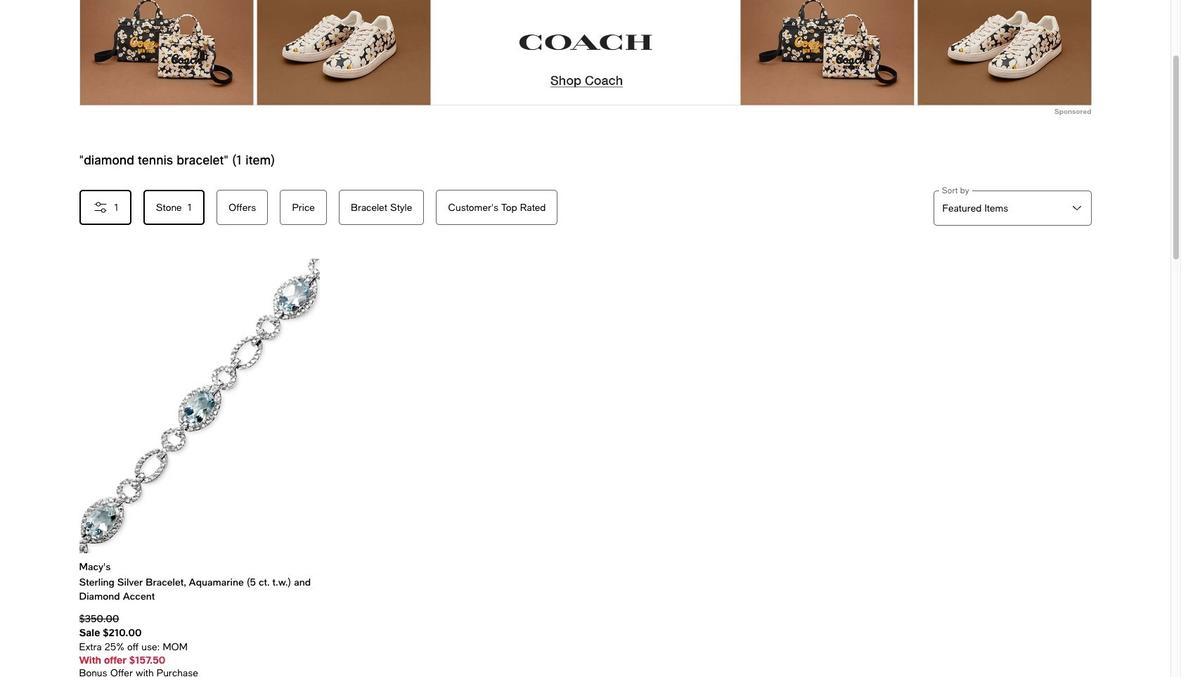 Task type: vqa. For each thing, say whether or not it's contained in the screenshot.
Extra 25% off use: MOM. Extra 25% off select merchandise!. image
yes



Task type: describe. For each thing, give the bounding box(es) containing it.
bonus offer with purchase. $24.99 diamond earrings or necklace with purchase. image
[[79, 666, 320, 677]]

advertisement element
[[79, 0, 1092, 106]]



Task type: locate. For each thing, give the bounding box(es) containing it.
status
[[79, 152, 275, 167]]

sterling silver bracelet, aquamarine (5 ct. t.w.) and diamond accent group
[[79, 259, 320, 677]]

extra 25% off use: mom. extra 25% off select merchandise!. image
[[79, 640, 320, 654]]



